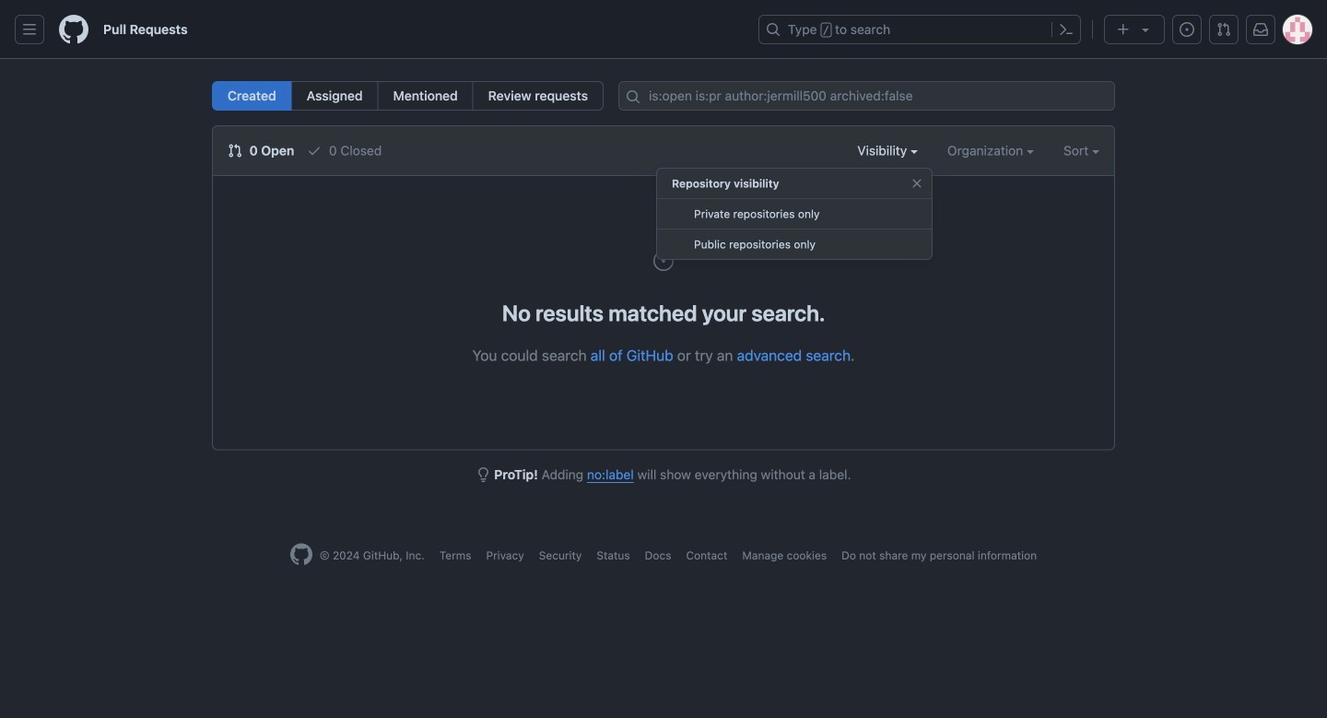Task type: describe. For each thing, give the bounding box(es) containing it.
1 horizontal spatial homepage image
[[290, 543, 312, 566]]

0 vertical spatial homepage image
[[59, 15, 88, 44]]

0 vertical spatial issue opened image
[[1180, 22, 1195, 37]]

git pull request image
[[228, 143, 242, 158]]

check image
[[307, 143, 322, 158]]

git pull request image
[[1217, 22, 1232, 37]]

Search all issues text field
[[619, 81, 1115, 111]]

triangle down image
[[1138, 22, 1153, 37]]



Task type: vqa. For each thing, say whether or not it's contained in the screenshot.
Star this repository image for @firezone profile "IMAGE"
no



Task type: locate. For each thing, give the bounding box(es) containing it.
1 horizontal spatial issue opened image
[[1180, 22, 1195, 37]]

0 horizontal spatial issue opened image
[[653, 250, 675, 272]]

issue opened image
[[1180, 22, 1195, 37], [653, 250, 675, 272]]

1 vertical spatial issue opened image
[[653, 250, 675, 272]]

Issues search field
[[619, 81, 1115, 111]]

search image
[[626, 89, 641, 104]]

1 vertical spatial homepage image
[[290, 543, 312, 566]]

plus image
[[1116, 22, 1131, 37]]

light bulb image
[[476, 467, 491, 482]]

notifications image
[[1254, 22, 1268, 37]]

0 horizontal spatial homepage image
[[59, 15, 88, 44]]

command palette image
[[1059, 22, 1074, 37]]

pull requests element
[[212, 81, 604, 111]]

homepage image
[[59, 15, 88, 44], [290, 543, 312, 566]]

close menu image
[[910, 176, 925, 191]]



